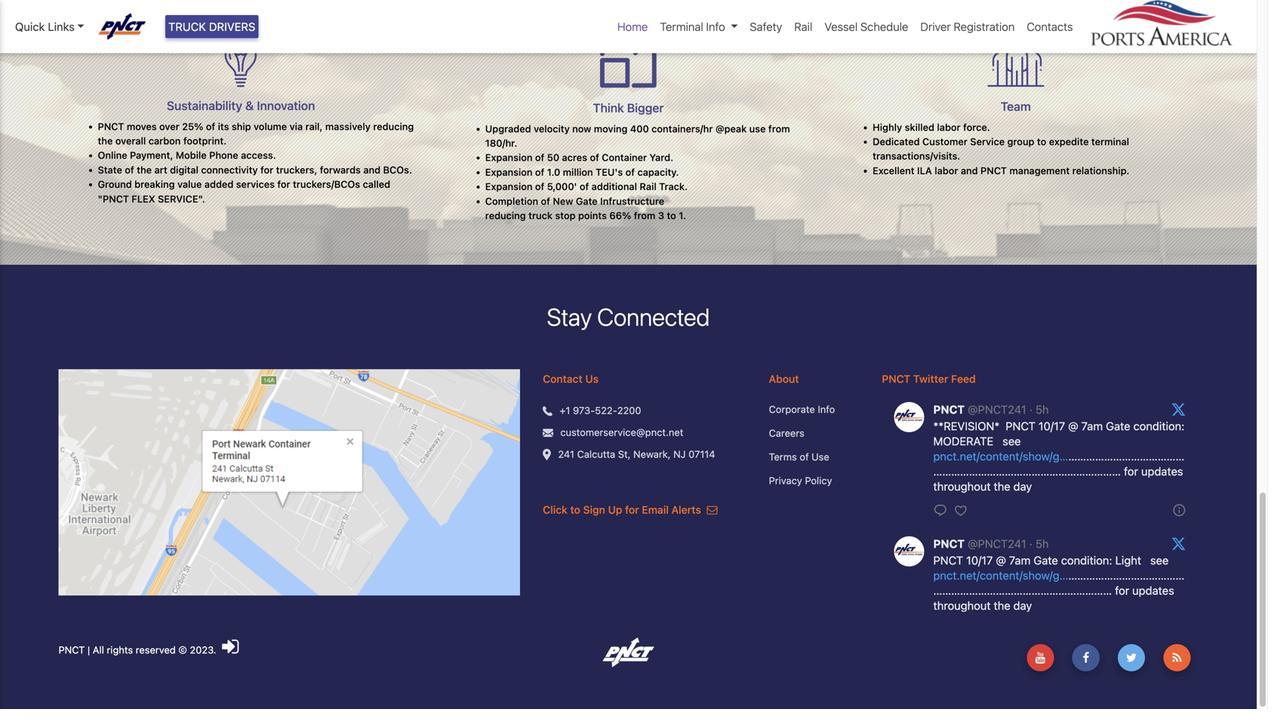 Task type: describe. For each thing, give the bounding box(es) containing it.
customer
[[923, 136, 968, 147]]

careers
[[769, 428, 805, 439]]

terminal
[[1092, 136, 1130, 147]]

corporate
[[769, 404, 815, 415]]

reducing inside "pnct moves over 25% of its ship volume via rail, massively reducing the overall carbon footprint. online payment, mobile phone access. state of the art digital connectivity for truckers, forwards and bcos. ground breaking value added services for truckers/bcos called "pnct flex service"."
[[373, 121, 414, 132]]

points
[[578, 210, 607, 221]]

0 horizontal spatial to
[[570, 504, 581, 516]]

truckers,
[[276, 164, 317, 175]]

ila
[[917, 165, 932, 176]]

us
[[585, 373, 599, 385]]

of up truck
[[541, 195, 550, 207]]

info for terminal info
[[706, 20, 725, 33]]

truck
[[529, 210, 553, 221]]

terminal info
[[660, 20, 725, 33]]

driver registration
[[921, 20, 1015, 33]]

careers link
[[769, 426, 859, 441]]

moving
[[594, 123, 628, 134]]

upgraded velocity now moving 400 containers/hr @peak use from 180/hr. expansion of 50 acres of container yard. expansion of 1.0 million teu's of capacity. expansion of 5,000' of additional rail track. completion of new gate infrustructure reducing truck stop points 66% from 3 to 1.
[[485, 123, 790, 221]]

quick links link
[[15, 18, 84, 35]]

privacy policy link
[[769, 474, 859, 489]]

skilled
[[905, 121, 935, 133]]

info for corporate info
[[818, 404, 835, 415]]

privacy
[[769, 475, 802, 487]]

expedite
[[1049, 136, 1089, 147]]

relationship.
[[1073, 165, 1130, 176]]

pnct moves over 25% of its ship volume via rail, massively reducing the overall carbon footprint. online payment, mobile phone access. state of the art digital connectivity for truckers, forwards and bcos. ground breaking value added services for truckers/bcos called "pnct flex service".
[[98, 121, 414, 204]]

ground
[[98, 179, 132, 190]]

art
[[154, 164, 167, 175]]

1 expansion from the top
[[485, 152, 533, 163]]

management
[[1010, 165, 1070, 176]]

0 horizontal spatial the
[[98, 135, 113, 146]]

phone
[[209, 150, 238, 161]]

completion
[[485, 195, 538, 207]]

digital
[[170, 164, 199, 175]]

973-
[[573, 405, 595, 416]]

2 expansion from the top
[[485, 166, 533, 178]]

of left its
[[206, 121, 215, 132]]

+1
[[560, 405, 570, 416]]

schedule
[[861, 20, 909, 33]]

0 vertical spatial for
[[260, 164, 274, 175]]

drivers
[[209, 20, 255, 33]]

"pnct
[[98, 193, 129, 204]]

terminal info link
[[654, 12, 744, 41]]

sign
[[583, 504, 605, 516]]

over
[[159, 121, 179, 132]]

service".
[[158, 193, 205, 204]]

think
[[593, 101, 624, 115]]

+1 973-522-2200
[[560, 405, 641, 416]]

180/hr.
[[485, 137, 517, 149]]

of left 50
[[535, 152, 545, 163]]

services
[[236, 179, 275, 190]]

of right acres
[[590, 152, 599, 163]]

highly skilled labor force. dedicated customer service group to expedite terminal transactions/visits. excellent ila labor and pnct management relationship.
[[873, 121, 1130, 176]]

of left the use
[[800, 452, 809, 463]]

2023.
[[190, 645, 216, 656]]

policy
[[805, 475, 832, 487]]

overall
[[115, 135, 146, 146]]

infrustructure
[[600, 195, 665, 207]]

+1 973-522-2200 link
[[560, 404, 641, 418]]

email
[[642, 504, 669, 516]]

and inside highly skilled labor force. dedicated customer service group to expedite terminal transactions/visits. excellent ila labor and pnct management relationship.
[[961, 165, 978, 176]]

twitter
[[914, 373, 949, 385]]

upgraded
[[485, 123, 531, 134]]

3 expansion from the top
[[485, 181, 533, 192]]

click to sign up for email alerts link
[[543, 504, 718, 516]]

quick
[[15, 20, 45, 33]]

rail inside upgraded velocity now moving 400 containers/hr @peak use from 180/hr. expansion of 50 acres of container yard. expansion of 1.0 million teu's of capacity. expansion of 5,000' of additional rail track. completion of new gate infrustructure reducing truck stop points 66% from 3 to 1.
[[640, 181, 657, 192]]

of left "5,000'"
[[535, 181, 545, 192]]

50
[[547, 152, 560, 163]]

0 vertical spatial labor
[[937, 121, 961, 133]]

newark,
[[634, 449, 671, 460]]

gate
[[576, 195, 598, 207]]

teu's
[[596, 166, 623, 178]]

66%
[[610, 210, 631, 221]]

envelope o image
[[707, 505, 718, 516]]

access.
[[241, 150, 276, 161]]

excellent
[[873, 165, 915, 176]]

connected
[[597, 303, 710, 332]]

3
[[658, 210, 664, 221]]

stop
[[555, 210, 576, 221]]

about
[[769, 373, 799, 385]]

million
[[563, 166, 593, 178]]

driver registration link
[[915, 12, 1021, 41]]

pnct twitter feed
[[882, 373, 976, 385]]

safety
[[750, 20, 782, 33]]

contacts link
[[1021, 12, 1079, 41]]

pnct for pnct twitter feed
[[882, 373, 911, 385]]

safety link
[[744, 12, 789, 41]]

241
[[558, 449, 575, 460]]

contact
[[543, 373, 583, 385]]

25%
[[182, 121, 203, 132]]



Task type: locate. For each thing, give the bounding box(es) containing it.
241 calcutta st, newark, nj 07114
[[558, 449, 715, 460]]

1.
[[679, 210, 686, 221]]

team
[[1001, 99, 1031, 114]]

payment,
[[130, 150, 173, 161]]

0 vertical spatial info
[[706, 20, 725, 33]]

terms
[[769, 452, 797, 463]]

highly
[[873, 121, 902, 133]]

of right the state
[[125, 164, 134, 175]]

forwards
[[320, 164, 361, 175]]

innovation
[[257, 99, 315, 113]]

1 vertical spatial reducing
[[485, 210, 526, 221]]

of left 1.0
[[535, 166, 545, 178]]

corporate info
[[769, 404, 835, 415]]

all
[[93, 645, 104, 656]]

capacity.
[[638, 166, 679, 178]]

home link
[[612, 12, 654, 41]]

for right up
[[625, 504, 639, 516]]

sustainability & innovation image
[[219, 30, 263, 87]]

ship
[[232, 121, 251, 132]]

stay connected
[[547, 303, 710, 332]]

force.
[[963, 121, 990, 133]]

1 vertical spatial from
[[634, 210, 656, 221]]

0 horizontal spatial reducing
[[373, 121, 414, 132]]

of
[[206, 121, 215, 132], [535, 152, 545, 163], [590, 152, 599, 163], [125, 164, 134, 175], [535, 166, 545, 178], [626, 166, 635, 178], [535, 181, 545, 192], [580, 181, 589, 192], [541, 195, 550, 207], [800, 452, 809, 463]]

the up the 'online'
[[98, 135, 113, 146]]

&
[[245, 99, 254, 113]]

acres
[[562, 152, 587, 163]]

2 vertical spatial to
[[570, 504, 581, 516]]

mobile
[[176, 150, 207, 161]]

of up the gate
[[580, 181, 589, 192]]

to right group
[[1037, 136, 1047, 147]]

think bigger image
[[599, 30, 658, 90]]

breaking
[[135, 179, 175, 190]]

to inside highly skilled labor force. dedicated customer service group to expedite terminal transactions/visits. excellent ila labor and pnct management relationship.
[[1037, 136, 1047, 147]]

the down payment, at the top of the page
[[137, 164, 152, 175]]

1 vertical spatial labor
[[935, 165, 958, 176]]

pnct inside "pnct moves over 25% of its ship volume via rail, massively reducing the overall carbon footprint. online payment, mobile phone access. state of the art digital connectivity for truckers, forwards and bcos. ground breaking value added services for truckers/bcos called "pnct flex service"."
[[98, 121, 124, 132]]

state
[[98, 164, 122, 175]]

pnct for pnct | all rights reserved © 2023.
[[59, 645, 85, 656]]

via
[[290, 121, 303, 132]]

info up "careers" link
[[818, 404, 835, 415]]

pnct | all rights reserved © 2023.
[[59, 645, 219, 656]]

connectivity
[[201, 164, 258, 175]]

vessel schedule
[[825, 20, 909, 33]]

1 horizontal spatial rail
[[795, 20, 813, 33]]

rail,
[[305, 121, 323, 132]]

1 vertical spatial expansion
[[485, 166, 533, 178]]

yard.
[[650, 152, 674, 163]]

©
[[178, 645, 187, 656]]

1 vertical spatial info
[[818, 404, 835, 415]]

use
[[750, 123, 766, 134]]

footprint.
[[183, 135, 227, 146]]

stay
[[547, 303, 592, 332]]

and inside "pnct moves over 25% of its ship volume via rail, massively reducing the overall carbon footprint. online payment, mobile phone access. state of the art digital connectivity for truckers, forwards and bcos. ground breaking value added services for truckers/bcos called "pnct flex service"."
[[363, 164, 381, 175]]

1 horizontal spatial info
[[818, 404, 835, 415]]

from right use
[[769, 123, 790, 134]]

new
[[553, 195, 573, 207]]

to right 3
[[667, 210, 676, 221]]

2 horizontal spatial for
[[625, 504, 639, 516]]

reserved
[[136, 645, 176, 656]]

and down service
[[961, 165, 978, 176]]

rail
[[795, 20, 813, 33], [640, 181, 657, 192]]

additional
[[592, 181, 637, 192]]

flex
[[132, 193, 155, 204]]

links
[[48, 20, 75, 33]]

0 horizontal spatial for
[[260, 164, 274, 175]]

contact us
[[543, 373, 599, 385]]

alerts
[[672, 504, 701, 516]]

up
[[608, 504, 622, 516]]

0 vertical spatial rail
[[795, 20, 813, 33]]

truck drivers
[[168, 20, 255, 33]]

feed
[[951, 373, 976, 385]]

0 vertical spatial the
[[98, 135, 113, 146]]

pnct up overall
[[98, 121, 124, 132]]

0 horizontal spatial rail
[[640, 181, 657, 192]]

click to sign up for email alerts
[[543, 504, 704, 516]]

labor right ila
[[935, 165, 958, 176]]

value
[[177, 179, 202, 190]]

track.
[[659, 181, 688, 192]]

and up called
[[363, 164, 381, 175]]

moves
[[127, 121, 157, 132]]

terminal
[[660, 20, 703, 33]]

1 vertical spatial the
[[137, 164, 152, 175]]

of down container at the top of page
[[626, 166, 635, 178]]

truck drivers link
[[165, 15, 258, 38]]

pnct for pnct moves over 25% of its ship volume via rail, massively reducing the overall carbon footprint. online payment, mobile phone access. state of the art digital connectivity for truckers, forwards and bcos. ground breaking value added services for truckers/bcos called "pnct flex service".
[[98, 121, 124, 132]]

team image
[[987, 30, 1046, 88]]

vessel schedule link
[[819, 12, 915, 41]]

think bigger
[[593, 101, 664, 115]]

labor
[[937, 121, 961, 133], [935, 165, 958, 176]]

online
[[98, 150, 127, 161]]

0 horizontal spatial and
[[363, 164, 381, 175]]

0 vertical spatial to
[[1037, 136, 1047, 147]]

expansion
[[485, 152, 533, 163], [485, 166, 533, 178], [485, 181, 533, 192]]

bcos.
[[383, 164, 412, 175]]

1 horizontal spatial from
[[769, 123, 790, 134]]

pnct left twitter
[[882, 373, 911, 385]]

1 horizontal spatial reducing
[[485, 210, 526, 221]]

0 horizontal spatial info
[[706, 20, 725, 33]]

dedicated
[[873, 136, 920, 147]]

1 vertical spatial rail
[[640, 181, 657, 192]]

reducing up bcos.
[[373, 121, 414, 132]]

0 vertical spatial from
[[769, 123, 790, 134]]

info right terminal
[[706, 20, 725, 33]]

vessel
[[825, 20, 858, 33]]

2 horizontal spatial to
[[1037, 136, 1047, 147]]

to
[[1037, 136, 1047, 147], [667, 210, 676, 221], [570, 504, 581, 516]]

volume
[[254, 121, 287, 132]]

reducing inside upgraded velocity now moving 400 containers/hr @peak use from 180/hr. expansion of 50 acres of container yard. expansion of 1.0 million teu's of capacity. expansion of 5,000' of additional rail track. completion of new gate infrustructure reducing truck stop points 66% from 3 to 1.
[[485, 210, 526, 221]]

container
[[602, 152, 647, 163]]

to left sign
[[570, 504, 581, 516]]

group
[[1008, 136, 1035, 147]]

its
[[218, 121, 229, 132]]

2 vertical spatial for
[[625, 504, 639, 516]]

pnct inside highly skilled labor force. dedicated customer service group to expedite terminal transactions/visits. excellent ila labor and pnct management relationship.
[[981, 165, 1007, 176]]

rights
[[107, 645, 133, 656]]

1 horizontal spatial and
[[961, 165, 978, 176]]

info
[[706, 20, 725, 33], [818, 404, 835, 415]]

1 horizontal spatial to
[[667, 210, 676, 221]]

rail right safety
[[795, 20, 813, 33]]

rail down capacity.
[[640, 181, 657, 192]]

st,
[[618, 449, 631, 460]]

and
[[363, 164, 381, 175], [961, 165, 978, 176]]

truckers/bcos
[[293, 179, 360, 190]]

1.0
[[547, 166, 560, 178]]

1 vertical spatial to
[[667, 210, 676, 221]]

1 horizontal spatial the
[[137, 164, 152, 175]]

sign in image
[[222, 637, 239, 657]]

07114
[[689, 449, 715, 460]]

massively
[[325, 121, 371, 132]]

0 vertical spatial reducing
[[373, 121, 414, 132]]

2200
[[617, 405, 641, 416]]

customerservice@pnct.net link
[[561, 426, 684, 440]]

transactions/visits.
[[873, 150, 961, 162]]

quick links
[[15, 20, 75, 33]]

the
[[98, 135, 113, 146], [137, 164, 152, 175]]

carbon
[[149, 135, 181, 146]]

customerservice@pnct.net
[[561, 427, 684, 438]]

1 horizontal spatial for
[[277, 179, 290, 190]]

pnct left |
[[59, 645, 85, 656]]

labor up customer on the top
[[937, 121, 961, 133]]

terms of use
[[769, 452, 830, 463]]

reducing down completion
[[485, 210, 526, 221]]

0 horizontal spatial from
[[634, 210, 656, 221]]

1 vertical spatial for
[[277, 179, 290, 190]]

for down access.
[[260, 164, 274, 175]]

241 calcutta st, newark, nj 07114 link
[[558, 447, 715, 462]]

to inside upgraded velocity now moving 400 containers/hr @peak use from 180/hr. expansion of 50 acres of container yard. expansion of 1.0 million teu's of capacity. expansion of 5,000' of additional rail track. completion of new gate infrustructure reducing truck stop points 66% from 3 to 1.
[[667, 210, 676, 221]]

0 vertical spatial expansion
[[485, 152, 533, 163]]

driver
[[921, 20, 951, 33]]

2 vertical spatial expansion
[[485, 181, 533, 192]]

terms of use link
[[769, 450, 859, 465]]

pnct down service
[[981, 165, 1007, 176]]

for down truckers,
[[277, 179, 290, 190]]

from left 3
[[634, 210, 656, 221]]



Task type: vqa. For each thing, say whether or not it's contained in the screenshot.
digital
yes



